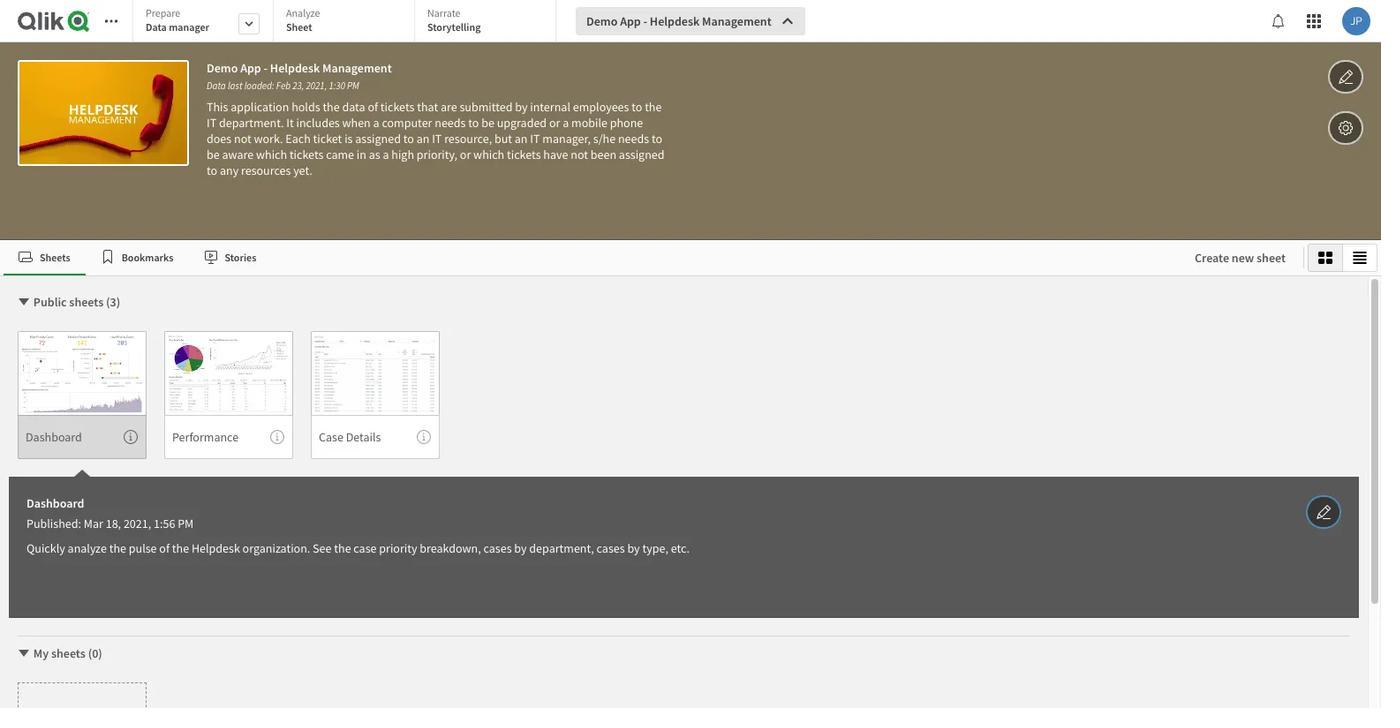Task type: vqa. For each thing, say whether or not it's contained in the screenshot.
Bookmarks button
yes



Task type: locate. For each thing, give the bounding box(es) containing it.
(3)
[[106, 294, 120, 310]]

0 horizontal spatial of
[[159, 540, 170, 556]]

1 horizontal spatial pm
[[347, 79, 359, 92]]

performance
[[172, 429, 239, 445]]

of
[[368, 99, 378, 115], [159, 540, 170, 556]]

2 horizontal spatial a
[[563, 115, 569, 131]]

0 horizontal spatial data
[[146, 20, 167, 34]]

data
[[342, 99, 365, 115]]

- inside demo app - helpdesk management data last loaded: feb 23, 2021, 1:30 pm this application holds the data of tickets that are submitted by internal employees to the it department. it includes when a computer needs to be upgraded or a mobile phone does not work. each ticket is assigned to an it resource, but an it manager, s/he needs to be aware which tickets came in as a high priority, or which tickets have not been assigned to any resources yet.
[[264, 60, 268, 76]]

sheet
[[1257, 250, 1286, 266]]

pulse
[[129, 540, 157, 556]]

of right data
[[368, 99, 378, 115]]

is
[[345, 131, 353, 147]]

pm right the 1:30
[[347, 79, 359, 92]]

0 horizontal spatial helpdesk
[[192, 540, 240, 556]]

0 vertical spatial tab list
[[132, 0, 563, 44]]

grid view image
[[1318, 251, 1333, 265]]

1 collapse image from the top
[[17, 295, 31, 309]]

management for demo app - helpdesk management data last loaded: feb 23, 2021, 1:30 pm this application holds the data of tickets that are submitted by internal employees to the it department. it includes when a computer needs to be upgraded or a mobile phone does not work. each ticket is assigned to an it resource, but an it manager, s/he needs to be aware which tickets came in as a high priority, or which tickets have not been assigned to any resources yet.
[[322, 60, 392, 76]]

1 vertical spatial dashboard
[[26, 495, 84, 511]]

0 horizontal spatial an
[[416, 131, 429, 147]]

data left 'last'
[[207, 79, 226, 92]]

work.
[[254, 131, 283, 147]]

sheets for public sheets
[[69, 294, 104, 310]]

management inside demo app - helpdesk management 'button'
[[702, 13, 772, 29]]

pm right 1:56
[[178, 515, 194, 531]]

sheets
[[69, 294, 104, 310], [51, 646, 86, 661]]

new
[[1232, 250, 1254, 266]]

0 horizontal spatial or
[[460, 147, 471, 162]]

edit image
[[1316, 502, 1332, 523]]

0 horizontal spatial demo
[[207, 60, 238, 76]]

1 vertical spatial of
[[159, 540, 170, 556]]

23,
[[292, 79, 304, 92]]

needs
[[435, 115, 466, 131], [618, 131, 649, 147]]

0 vertical spatial be
[[481, 115, 494, 131]]

0 horizontal spatial tickets
[[290, 147, 324, 162]]

1 tooltip from the left
[[124, 430, 138, 444]]

not
[[234, 131, 251, 147], [571, 147, 588, 162]]

have
[[543, 147, 568, 162]]

it left the resource,
[[432, 131, 442, 147]]

a left mobile in the top left of the page
[[563, 115, 569, 131]]

details
[[346, 429, 381, 445]]

the
[[323, 99, 340, 115], [645, 99, 662, 115], [109, 540, 126, 556], [172, 540, 189, 556], [334, 540, 351, 556]]

2 horizontal spatial tooltip
[[417, 430, 431, 444]]

sheets left (3)
[[69, 294, 104, 310]]

1 horizontal spatial 2021,
[[306, 79, 327, 92]]

0 horizontal spatial be
[[207, 147, 220, 162]]

the left the pulse
[[109, 540, 126, 556]]

dashboard sheet is selected. press the spacebar or enter key to open dashboard sheet. use the right and left arrow keys to navigate. element
[[18, 331, 147, 459]]

priority,
[[417, 147, 457, 162]]

demo up employees
[[586, 13, 618, 29]]

1 vertical spatial 2021,
[[124, 515, 151, 531]]

collapse image for public
[[17, 295, 31, 309]]

2 tooltip from the left
[[270, 430, 284, 444]]

by left the internal
[[515, 99, 528, 115]]

0 vertical spatial app
[[620, 13, 641, 29]]

dashboard inside menu item
[[26, 429, 82, 445]]

department,
[[529, 540, 594, 556]]

toolbar containing demo app - helpdesk management
[[0, 0, 1381, 240]]

- for demo app - helpdesk management
[[643, 13, 647, 29]]

demo for demo app - helpdesk management
[[586, 13, 618, 29]]

an right high
[[416, 131, 429, 147]]

of right the pulse
[[159, 540, 170, 556]]

manager
[[169, 20, 209, 34]]

1 vertical spatial -
[[264, 60, 268, 76]]

or
[[549, 115, 560, 131], [460, 147, 471, 162]]

it left have
[[530, 131, 540, 147]]

app inside demo app - helpdesk management 'button'
[[620, 13, 641, 29]]

tickets left the that
[[380, 99, 414, 115]]

group
[[1308, 244, 1378, 272]]

published:
[[26, 515, 81, 531]]

phone
[[610, 115, 643, 131]]

assigned down 'phone'
[[619, 147, 665, 162]]

0 horizontal spatial management
[[322, 60, 392, 76]]

or up have
[[549, 115, 560, 131]]

cases right 'breakdown,'
[[484, 540, 512, 556]]

1 vertical spatial be
[[207, 147, 220, 162]]

in
[[357, 147, 366, 162]]

1 horizontal spatial tooltip
[[270, 430, 284, 444]]

james peterson image
[[1342, 7, 1370, 35]]

upgraded
[[497, 115, 547, 131]]

case details menu item
[[311, 415, 440, 459]]

0 vertical spatial 2021,
[[306, 79, 327, 92]]

last
[[228, 79, 242, 92]]

which right aware on the top
[[256, 147, 287, 162]]

0 horizontal spatial pm
[[178, 515, 194, 531]]

management inside demo app - helpdesk management data last loaded: feb 23, 2021, 1:30 pm this application holds the data of tickets that are submitted by internal employees to the it department. it includes when a computer needs to be upgraded or a mobile phone does not work. each ticket is assigned to an it resource, but an it manager, s/he needs to be aware which tickets came in as a high priority, or which tickets have not been assigned to any resources yet.
[[322, 60, 392, 76]]

a right as at the left top
[[383, 147, 389, 162]]

tooltip inside performance menu item
[[270, 430, 284, 444]]

performance sheet is selected. press the spacebar or enter key to open performance sheet. use the right and left arrow keys to navigate. element
[[164, 331, 293, 459]]

0 vertical spatial data
[[146, 20, 167, 34]]

0 horizontal spatial cases
[[484, 540, 512, 556]]

helpdesk
[[650, 13, 700, 29], [270, 60, 320, 76], [192, 540, 240, 556]]

0 horizontal spatial app
[[240, 60, 261, 76]]

0 vertical spatial or
[[549, 115, 560, 131]]

tooltip right details
[[417, 430, 431, 444]]

sheets for my sheets
[[51, 646, 86, 661]]

tooltip inside dashboard menu item
[[124, 430, 138, 444]]

a right when
[[373, 115, 379, 131]]

cases left type,
[[597, 540, 625, 556]]

priority
[[379, 540, 417, 556]]

pm
[[347, 79, 359, 92], [178, 515, 194, 531]]

which down upgraded
[[473, 147, 504, 162]]

0 horizontal spatial which
[[256, 147, 287, 162]]

- inside 'button'
[[643, 13, 647, 29]]

pm inside dashboard published: mar 18, 2021, 1:56 pm quickly analyze the pulse of the helpdesk organization. see the case priority breakdown, cases by department, cases by type, etc.
[[178, 515, 194, 531]]

2021,
[[306, 79, 327, 92], [124, 515, 151, 531]]

tooltip for performance
[[270, 430, 284, 444]]

or right priority, on the left
[[460, 147, 471, 162]]

tab list containing sheets
[[4, 240, 1177, 276]]

be left 'any'
[[207, 147, 220, 162]]

tickets
[[380, 99, 414, 115], [290, 147, 324, 162], [507, 147, 541, 162]]

tickets down upgraded
[[507, 147, 541, 162]]

0 vertical spatial pm
[[347, 79, 359, 92]]

tooltip for case details
[[417, 430, 431, 444]]

that
[[417, 99, 438, 115]]

type,
[[642, 540, 668, 556]]

to
[[632, 99, 642, 115], [468, 115, 479, 131], [403, 131, 414, 147], [652, 131, 662, 147], [207, 162, 217, 178]]

0 horizontal spatial -
[[264, 60, 268, 76]]

data inside prepare data manager
[[146, 20, 167, 34]]

it
[[286, 115, 294, 131]]

a
[[373, 115, 379, 131], [563, 115, 569, 131], [383, 147, 389, 162]]

1 which from the left
[[256, 147, 287, 162]]

2 vertical spatial helpdesk
[[192, 540, 240, 556]]

1 vertical spatial data
[[207, 79, 226, 92]]

needs up priority, on the left
[[435, 115, 466, 131]]

tab list containing prepare
[[132, 0, 563, 44]]

not right does
[[234, 131, 251, 147]]

0 vertical spatial demo
[[586, 13, 618, 29]]

not right have
[[571, 147, 588, 162]]

feb
[[276, 79, 291, 92]]

assigned right "is"
[[355, 131, 401, 147]]

pm inside demo app - helpdesk management data last loaded: feb 23, 2021, 1:30 pm this application holds the data of tickets that are submitted by internal employees to the it department. it includes when a computer needs to be upgraded or a mobile phone does not work. each ticket is assigned to an it resource, but an it manager, s/he needs to be aware which tickets came in as a high priority, or which tickets have not been assigned to any resources yet.
[[347, 79, 359, 92]]

tooltip left performance
[[124, 430, 138, 444]]

the right 'phone'
[[645, 99, 662, 115]]

application
[[0, 0, 1381, 708]]

create new sheet
[[1195, 250, 1286, 266]]

1 horizontal spatial assigned
[[619, 147, 665, 162]]

2 horizontal spatial helpdesk
[[650, 13, 700, 29]]

application containing demo app - helpdesk management
[[0, 0, 1381, 708]]

2 an from the left
[[515, 131, 528, 147]]

management
[[702, 13, 772, 29], [322, 60, 392, 76]]

1 vertical spatial demo
[[207, 60, 238, 76]]

1 an from the left
[[416, 131, 429, 147]]

tooltip
[[124, 430, 138, 444], [270, 430, 284, 444], [417, 430, 431, 444]]

1 horizontal spatial data
[[207, 79, 226, 92]]

ticket
[[313, 131, 342, 147]]

it left the department.
[[207, 115, 217, 131]]

tooltip left case
[[270, 430, 284, 444]]

2 collapse image from the top
[[17, 646, 31, 661]]

bookmarks
[[122, 250, 174, 264]]

it
[[207, 115, 217, 131], [432, 131, 442, 147], [530, 131, 540, 147]]

see
[[313, 540, 332, 556]]

list view image
[[1353, 251, 1367, 265]]

collapse image left public
[[17, 295, 31, 309]]

assigned
[[355, 131, 401, 147], [619, 147, 665, 162]]

0 vertical spatial of
[[368, 99, 378, 115]]

1 vertical spatial pm
[[178, 515, 194, 531]]

0 vertical spatial -
[[643, 13, 647, 29]]

does
[[207, 131, 232, 147]]

an
[[416, 131, 429, 147], [515, 131, 528, 147]]

collapse image
[[17, 295, 31, 309], [17, 646, 31, 661]]

3 tooltip from the left
[[417, 430, 431, 444]]

needs right s/he
[[618, 131, 649, 147]]

app
[[620, 13, 641, 29], [240, 60, 261, 76]]

case details sheet is selected. press the spacebar or enter key to open case details sheet. use the right and left arrow keys to navigate. element
[[311, 331, 440, 459]]

demo inside demo app - helpdesk management data last loaded: feb 23, 2021, 1:30 pm this application holds the data of tickets that are submitted by internal employees to the it department. it includes when a computer needs to be upgraded or a mobile phone does not work. each ticket is assigned to an it resource, but an it manager, s/he needs to be aware which tickets came in as a high priority, or which tickets have not been assigned to any resources yet.
[[207, 60, 238, 76]]

1 cases from the left
[[484, 540, 512, 556]]

dashboard for dashboard
[[26, 429, 82, 445]]

cases
[[484, 540, 512, 556], [597, 540, 625, 556]]

0 vertical spatial helpdesk
[[650, 13, 700, 29]]

2021, inside demo app - helpdesk management data last loaded: feb 23, 2021, 1:30 pm this application holds the data of tickets that are submitted by internal employees to the it department. it includes when a computer needs to be upgraded or a mobile phone does not work. each ticket is assigned to an it resource, but an it manager, s/he needs to be aware which tickets came in as a high priority, or which tickets have not been assigned to any resources yet.
[[306, 79, 327, 92]]

- for demo app - helpdesk management data last loaded: feb 23, 2021, 1:30 pm this application holds the data of tickets that are submitted by internal employees to the it department. it includes when a computer needs to be upgraded or a mobile phone does not work. each ticket is assigned to an it resource, but an it manager, s/he needs to be aware which tickets came in as a high priority, or which tickets have not been assigned to any resources yet.
[[264, 60, 268, 76]]

collapse image left the my
[[17, 646, 31, 661]]

prepare data manager
[[146, 6, 209, 34]]

sheets left (0)
[[51, 646, 86, 661]]

dashboard inside dashboard published: mar 18, 2021, 1:56 pm quickly analyze the pulse of the helpdesk organization. see the case priority breakdown, cases by department, cases by type, etc.
[[26, 495, 84, 511]]

sheets button
[[4, 240, 85, 276]]

1 horizontal spatial cases
[[597, 540, 625, 556]]

1 horizontal spatial of
[[368, 99, 378, 115]]

demo inside 'button'
[[586, 13, 618, 29]]

app inside demo app - helpdesk management data last loaded: feb 23, 2021, 1:30 pm this application holds the data of tickets that are submitted by internal employees to the it department. it includes when a computer needs to be upgraded or a mobile phone does not work. each ticket is assigned to an it resource, but an it manager, s/he needs to be aware which tickets came in as a high priority, or which tickets have not been assigned to any resources yet.
[[240, 60, 261, 76]]

data inside demo app - helpdesk management data last loaded: feb 23, 2021, 1:30 pm this application holds the data of tickets that are submitted by internal employees to the it department. it includes when a computer needs to be upgraded or a mobile phone does not work. each ticket is assigned to an it resource, but an it manager, s/he needs to be aware which tickets came in as a high priority, or which tickets have not been assigned to any resources yet.
[[207, 79, 226, 92]]

be
[[481, 115, 494, 131], [207, 147, 220, 162]]

0 vertical spatial dashboard
[[26, 429, 82, 445]]

tooltip inside case details menu item
[[417, 430, 431, 444]]

1 vertical spatial sheets
[[51, 646, 86, 661]]

came
[[326, 147, 354, 162]]

app for demo app - helpdesk management
[[620, 13, 641, 29]]

toolbar
[[0, 0, 1381, 240]]

this
[[207, 99, 228, 115]]

1 vertical spatial tab list
[[4, 240, 1177, 276]]

1 horizontal spatial helpdesk
[[270, 60, 320, 76]]

helpdesk inside demo app - helpdesk management data last loaded: feb 23, 2021, 1:30 pm this application holds the data of tickets that are submitted by internal employees to the it department. it includes when a computer needs to be upgraded or a mobile phone does not work. each ticket is assigned to an it resource, but an it manager, s/he needs to be aware which tickets came in as a high priority, or which tickets have not been assigned to any resources yet.
[[270, 60, 320, 76]]

data down prepare on the left top of page
[[146, 20, 167, 34]]

1 vertical spatial app
[[240, 60, 261, 76]]

2021, right '23,'
[[306, 79, 327, 92]]

0 vertical spatial collapse image
[[17, 295, 31, 309]]

which
[[256, 147, 287, 162], [473, 147, 504, 162]]

1 horizontal spatial -
[[643, 13, 647, 29]]

0 vertical spatial management
[[702, 13, 772, 29]]

be left but
[[481, 115, 494, 131]]

0 vertical spatial sheets
[[69, 294, 104, 310]]

1 horizontal spatial which
[[473, 147, 504, 162]]

helpdesk inside demo app - helpdesk management 'button'
[[650, 13, 700, 29]]

tab list
[[132, 0, 563, 44], [4, 240, 1177, 276]]

1 horizontal spatial an
[[515, 131, 528, 147]]

2021, right the '18,'
[[124, 515, 151, 531]]

demo up 'last'
[[207, 60, 238, 76]]

an right but
[[515, 131, 528, 147]]

0 horizontal spatial 2021,
[[124, 515, 151, 531]]

1 vertical spatial or
[[460, 147, 471, 162]]

1 horizontal spatial demo
[[586, 13, 618, 29]]

0 horizontal spatial needs
[[435, 115, 466, 131]]

by
[[515, 99, 528, 115], [514, 540, 527, 556], [627, 540, 640, 556]]

internal
[[530, 99, 570, 115]]

helpdesk inside dashboard published: mar 18, 2021, 1:56 pm quickly analyze the pulse of the helpdesk organization. see the case priority breakdown, cases by department, cases by type, etc.
[[192, 540, 240, 556]]

dashboard published: mar 18, 2021, 1:56 pm quickly analyze the pulse of the helpdesk organization. see the case priority breakdown, cases by department, cases by type, etc.
[[26, 495, 690, 556]]

application
[[231, 99, 289, 115]]

tickets left came on the left of the page
[[290, 147, 324, 162]]

1 horizontal spatial management
[[702, 13, 772, 29]]

1 vertical spatial collapse image
[[17, 646, 31, 661]]

prepare
[[146, 6, 180, 19]]

1 vertical spatial management
[[322, 60, 392, 76]]

0 horizontal spatial tooltip
[[124, 430, 138, 444]]

1 vertical spatial helpdesk
[[270, 60, 320, 76]]

edit image
[[1338, 66, 1354, 87]]

1 horizontal spatial app
[[620, 13, 641, 29]]

2021, inside dashboard published: mar 18, 2021, 1:56 pm quickly analyze the pulse of the helpdesk organization. see the case priority breakdown, cases by department, cases by type, etc.
[[124, 515, 151, 531]]



Task type: describe. For each thing, give the bounding box(es) containing it.
0 horizontal spatial assigned
[[355, 131, 401, 147]]

1 horizontal spatial needs
[[618, 131, 649, 147]]

analyze
[[286, 6, 320, 19]]

case details
[[319, 429, 381, 445]]

been
[[591, 147, 616, 162]]

tab list inside toolbar
[[132, 0, 563, 44]]

my
[[33, 646, 49, 661]]

any
[[220, 162, 239, 178]]

the down the 1:30
[[323, 99, 340, 115]]

dashboard menu item
[[18, 415, 147, 459]]

the down 1:56
[[172, 540, 189, 556]]

quickly
[[26, 540, 65, 556]]

each
[[286, 131, 311, 147]]

resources
[[241, 162, 291, 178]]

includes
[[296, 115, 340, 131]]

analyze sheet
[[286, 6, 320, 34]]

etc.
[[671, 540, 690, 556]]

bookmarks button
[[85, 240, 189, 276]]

the right see
[[334, 540, 351, 556]]

when
[[342, 115, 371, 131]]

1 horizontal spatial or
[[549, 115, 560, 131]]

sheets
[[40, 250, 70, 264]]

1 horizontal spatial be
[[481, 115, 494, 131]]

1 horizontal spatial not
[[571, 147, 588, 162]]

2 horizontal spatial tickets
[[507, 147, 541, 162]]

s/he
[[593, 131, 616, 147]]

to right are
[[468, 115, 479, 131]]

demo app - helpdesk management button
[[576, 7, 805, 35]]

submitted
[[460, 99, 513, 115]]

app for demo app - helpdesk management data last loaded: feb 23, 2021, 1:30 pm this application holds the data of tickets that are submitted by internal employees to the it department. it includes when a computer needs to be upgraded or a mobile phone does not work. each ticket is assigned to an it resource, but an it manager, s/he needs to be aware which tickets came in as a high priority, or which tickets have not been assigned to any resources yet.
[[240, 60, 261, 76]]

mar
[[84, 515, 103, 531]]

demo app - helpdesk management
[[586, 13, 772, 29]]

helpdesk for demo app - helpdesk management
[[650, 13, 700, 29]]

to right employees
[[632, 99, 642, 115]]

2 cases from the left
[[597, 540, 625, 556]]

1:30
[[329, 79, 345, 92]]

performance menu item
[[164, 415, 293, 459]]

demo for demo app - helpdesk management data last loaded: feb 23, 2021, 1:30 pm this application holds the data of tickets that are submitted by internal employees to the it department. it includes when a computer needs to be upgraded or a mobile phone does not work. each ticket is assigned to an it resource, but an it manager, s/he needs to be aware which tickets came in as a high priority, or which tickets have not been assigned to any resources yet.
[[207, 60, 238, 76]]

case
[[354, 540, 377, 556]]

management for demo app - helpdesk management
[[702, 13, 772, 29]]

to left priority, on the left
[[403, 131, 414, 147]]

narrate storytelling
[[427, 6, 481, 34]]

high
[[391, 147, 414, 162]]

storytelling
[[427, 20, 481, 34]]

0 horizontal spatial it
[[207, 115, 217, 131]]

dashboard for dashboard published: mar 18, 2021, 1:56 pm quickly analyze the pulse of the helpdesk organization. see the case priority breakdown, cases by department, cases by type, etc.
[[26, 495, 84, 511]]

employees
[[573, 99, 629, 115]]

create new sheet button
[[1181, 244, 1300, 272]]

resource,
[[444, 131, 492, 147]]

stories button
[[189, 240, 271, 276]]

app options image
[[1338, 117, 1354, 139]]

helpdesk for demo app - helpdesk management data last loaded: feb 23, 2021, 1:30 pm this application holds the data of tickets that are submitted by internal employees to the it department. it includes when a computer needs to be upgraded or a mobile phone does not work. each ticket is assigned to an it resource, but an it manager, s/he needs to be aware which tickets came in as a high priority, or which tickets have not been assigned to any resources yet.
[[270, 60, 320, 76]]

by inside demo app - helpdesk management data last loaded: feb 23, 2021, 1:30 pm this application holds the data of tickets that are submitted by internal employees to the it department. it includes when a computer needs to be upgraded or a mobile phone does not work. each ticket is assigned to an it resource, but an it manager, s/he needs to be aware which tickets came in as a high priority, or which tickets have not been assigned to any resources yet.
[[515, 99, 528, 115]]

1 horizontal spatial a
[[383, 147, 389, 162]]

department.
[[219, 115, 284, 131]]

are
[[441, 99, 457, 115]]

loaded:
[[244, 79, 274, 92]]

sheet
[[286, 20, 312, 34]]

1 horizontal spatial it
[[432, 131, 442, 147]]

yet.
[[293, 162, 312, 178]]

1 horizontal spatial tickets
[[380, 99, 414, 115]]

collapse image for my
[[17, 646, 31, 661]]

demo app - helpdesk management data last loaded: feb 23, 2021, 1:30 pm this application holds the data of tickets that are submitted by internal employees to the it department. it includes when a computer needs to be upgraded or a mobile phone does not work. each ticket is assigned to an it resource, but an it manager, s/he needs to be aware which tickets came in as a high priority, or which tickets have not been assigned to any resources yet.
[[207, 60, 667, 178]]

1:56
[[154, 515, 175, 531]]

tooltip for dashboard
[[124, 430, 138, 444]]

aware
[[222, 147, 254, 162]]

public sheets (3)
[[33, 294, 120, 310]]

my sheets (0)
[[33, 646, 102, 661]]

2 horizontal spatial it
[[530, 131, 540, 147]]

to left 'any'
[[207, 162, 217, 178]]

case
[[319, 429, 343, 445]]

narrate
[[427, 6, 461, 19]]

manager,
[[542, 131, 591, 147]]

to right 'phone'
[[652, 131, 662, 147]]

of inside demo app - helpdesk management data last loaded: feb 23, 2021, 1:30 pm this application holds the data of tickets that are submitted by internal employees to the it department. it includes when a computer needs to be upgraded or a mobile phone does not work. each ticket is assigned to an it resource, but an it manager, s/he needs to be aware which tickets came in as a high priority, or which tickets have not been assigned to any resources yet.
[[368, 99, 378, 115]]

0 horizontal spatial a
[[373, 115, 379, 131]]

public
[[33, 294, 67, 310]]

computer
[[382, 115, 432, 131]]

but
[[494, 131, 512, 147]]

by left type,
[[627, 540, 640, 556]]

18,
[[106, 515, 121, 531]]

analyze
[[68, 540, 107, 556]]

create
[[1195, 250, 1229, 266]]

holds
[[292, 99, 320, 115]]

stories
[[225, 250, 256, 264]]

as
[[369, 147, 380, 162]]

2 which from the left
[[473, 147, 504, 162]]

organization.
[[242, 540, 310, 556]]

(0)
[[88, 646, 102, 661]]

mobile
[[571, 115, 607, 131]]

by left department,
[[514, 540, 527, 556]]

0 horizontal spatial not
[[234, 131, 251, 147]]

breakdown,
[[420, 540, 481, 556]]

of inside dashboard published: mar 18, 2021, 1:56 pm quickly analyze the pulse of the helpdesk organization. see the case priority breakdown, cases by department, cases by type, etc.
[[159, 540, 170, 556]]



